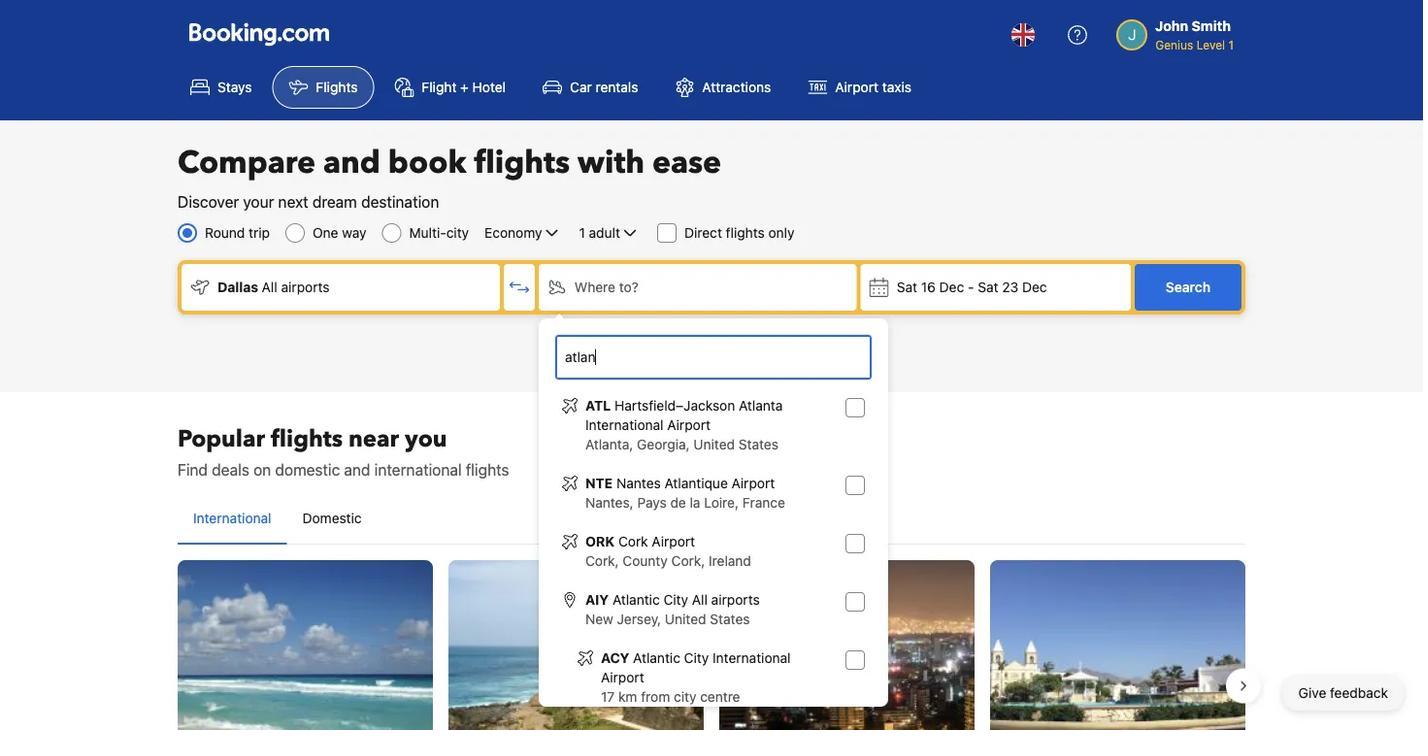 Task type: describe. For each thing, give the bounding box(es) containing it.
from
[[641, 689, 670, 705]]

pays
[[638, 495, 667, 511]]

dallas all airports
[[218, 279, 330, 295]]

county
[[623, 553, 668, 569]]

where
[[575, 279, 616, 295]]

compare and book flights with ease discover your next dream destination
[[178, 142, 722, 211]]

city inside use enter to select airport and spacebar to add another one element
[[674, 689, 697, 705]]

one way
[[313, 225, 367, 241]]

where to? button
[[539, 264, 857, 311]]

nantes,
[[586, 495, 634, 511]]

ork cork airport cork, county cork, ireland
[[586, 534, 752, 569]]

attractions
[[703, 79, 771, 95]]

1 adult button
[[577, 221, 642, 245]]

give
[[1299, 685, 1327, 701]]

domestic
[[275, 461, 340, 479]]

airport for city
[[601, 670, 645, 686]]

flight
[[422, 79, 457, 95]]

city inside aiy atlantic city all airports new jersey, united states
[[664, 592, 689, 608]]

popular flights near you find deals on domestic and international flights
[[178, 423, 509, 479]]

flight + hotel link
[[378, 66, 523, 109]]

give feedback
[[1299, 685, 1389, 701]]

aiy atlantic city all airports new jersey, united states
[[586, 592, 760, 627]]

17
[[601, 689, 615, 705]]

nantes
[[617, 475, 661, 491]]

atlanta,
[[586, 437, 633, 453]]

united inside aiy atlantic city all airports new jersey, united states
[[665, 611, 707, 627]]

discover
[[178, 193, 239, 211]]

dream
[[313, 193, 357, 211]]

dallas
[[218, 279, 259, 295]]

aiy
[[586, 592, 609, 608]]

taxis
[[883, 79, 912, 95]]

level
[[1197, 38, 1226, 51]]

0 vertical spatial united
[[694, 437, 735, 453]]

with
[[578, 142, 645, 184]]

only
[[769, 225, 795, 241]]

16
[[921, 279, 936, 295]]

direct flights only
[[685, 225, 795, 241]]

georgia,
[[637, 437, 690, 453]]

popular
[[178, 423, 265, 455]]

international for atl
[[586, 417, 664, 433]]

23
[[1002, 279, 1019, 295]]

search
[[1166, 279, 1211, 295]]

1 dec from the left
[[940, 279, 965, 295]]

km
[[619, 689, 637, 705]]

france
[[743, 495, 786, 511]]

city inside atlantic city international airport
[[684, 650, 709, 666]]

international inside international button
[[193, 510, 271, 526]]

nte
[[586, 475, 613, 491]]

17 km from city centre
[[601, 689, 741, 705]]

car rentals link
[[526, 66, 655, 109]]

attractions link
[[659, 66, 788, 109]]

atl
[[586, 398, 611, 414]]

-
[[968, 279, 974, 295]]

adult
[[589, 225, 621, 241]]

and inside the popular flights near you find deals on domestic and international flights
[[344, 461, 370, 479]]

loire,
[[704, 495, 739, 511]]

genius
[[1156, 38, 1194, 51]]

0 vertical spatial states
[[739, 437, 779, 453]]

acy
[[601, 650, 630, 666]]

stays link
[[174, 66, 268, 109]]

john
[[1156, 18, 1189, 34]]

deals
[[212, 461, 249, 479]]

search button
[[1135, 264, 1242, 311]]

car rentals
[[570, 79, 638, 95]]

domestic button
[[287, 493, 377, 544]]

way
[[342, 225, 367, 241]]

de
[[671, 495, 686, 511]]

flights
[[316, 79, 358, 95]]

all inside aiy atlantic city all airports new jersey, united states
[[692, 592, 708, 608]]

smith
[[1192, 18, 1231, 34]]

sat 16 dec - sat 23 dec button
[[861, 264, 1131, 311]]

atlantique
[[665, 475, 728, 491]]

on
[[254, 461, 271, 479]]

1 inside dropdown button
[[579, 225, 585, 241]]

flights link
[[272, 66, 374, 109]]

states inside aiy atlantic city all airports new jersey, united states
[[710, 611, 750, 627]]

hotel
[[473, 79, 506, 95]]

airport taxis
[[835, 79, 912, 95]]

economy
[[485, 225, 542, 241]]

trip
[[249, 225, 270, 241]]

la
[[690, 495, 701, 511]]

atlantic inside atlantic city international airport
[[633, 650, 681, 666]]



Task type: locate. For each thing, give the bounding box(es) containing it.
international down deals
[[193, 510, 271, 526]]

jersey,
[[617, 611, 661, 627]]

0 horizontal spatial all
[[262, 279, 277, 295]]

0 vertical spatial airports
[[281, 279, 330, 295]]

atlantic up jersey,
[[613, 592, 660, 608]]

sat
[[897, 279, 918, 295], [978, 279, 999, 295]]

booking.com logo image
[[189, 23, 329, 46], [189, 23, 329, 46]]

2 cork, from the left
[[672, 553, 705, 569]]

international up centre
[[713, 650, 791, 666]]

0 horizontal spatial sat
[[897, 279, 918, 295]]

and up dream
[[323, 142, 381, 184]]

multi-
[[409, 225, 446, 241]]

Airport or city text field
[[563, 347, 864, 368]]

sat right -
[[978, 279, 999, 295]]

round
[[205, 225, 245, 241]]

international up atlanta,
[[586, 417, 664, 433]]

dallas to san josé del cabo image
[[991, 560, 1246, 730]]

airports down the ireland
[[712, 592, 760, 608]]

0 vertical spatial all
[[262, 279, 277, 295]]

airport inside atlantic city international airport
[[601, 670, 645, 686]]

0 vertical spatial city
[[664, 592, 689, 608]]

sat left 16
[[897, 279, 918, 295]]

+
[[460, 79, 469, 95]]

1 horizontal spatial city
[[674, 689, 697, 705]]

flights
[[474, 142, 570, 184], [726, 225, 765, 241], [271, 423, 343, 455], [466, 461, 509, 479]]

dallas to mexico city image
[[720, 560, 975, 730]]

region
[[162, 553, 1261, 730]]

hartsfield–jackson atlanta international airport
[[586, 398, 783, 433]]

0 vertical spatial city
[[446, 225, 469, 241]]

international
[[375, 461, 462, 479]]

dallas to cancún image
[[178, 560, 433, 730]]

and
[[323, 142, 381, 184], [344, 461, 370, 479]]

1 vertical spatial all
[[692, 592, 708, 608]]

1 vertical spatial 1
[[579, 225, 585, 241]]

ork
[[586, 534, 615, 550]]

city up centre
[[684, 650, 709, 666]]

1 horizontal spatial international
[[586, 417, 664, 433]]

all right dallas
[[262, 279, 277, 295]]

your
[[243, 193, 274, 211]]

city
[[446, 225, 469, 241], [674, 689, 697, 705]]

give feedback button
[[1283, 676, 1404, 711]]

1 horizontal spatial 1
[[1229, 38, 1234, 51]]

city right from
[[674, 689, 697, 705]]

dec
[[940, 279, 965, 295], [1023, 279, 1047, 295]]

tab list
[[178, 493, 1246, 546]]

1 horizontal spatial sat
[[978, 279, 999, 295]]

airport up 'atlanta, georgia, united states'
[[667, 417, 711, 433]]

atlanta
[[739, 398, 783, 414]]

stays
[[218, 79, 252, 95]]

1 sat from the left
[[897, 279, 918, 295]]

0 vertical spatial and
[[323, 142, 381, 184]]

cork
[[619, 534, 648, 550]]

1 vertical spatial airports
[[712, 592, 760, 608]]

city
[[664, 592, 689, 608], [684, 650, 709, 666]]

book
[[388, 142, 467, 184]]

atlantic
[[613, 592, 660, 608], [633, 650, 681, 666]]

1 left adult
[[579, 225, 585, 241]]

flights up the economy
[[474, 142, 570, 184]]

and down near
[[344, 461, 370, 479]]

cork, down ork
[[586, 553, 619, 569]]

flights left only
[[726, 225, 765, 241]]

atlantic up from
[[633, 650, 681, 666]]

to?
[[619, 279, 639, 295]]

1 inside john smith genius level 1
[[1229, 38, 1234, 51]]

airport up county
[[652, 534, 695, 550]]

1 vertical spatial atlantic
[[633, 650, 681, 666]]

flights inside compare and book flights with ease discover your next dream destination
[[474, 142, 570, 184]]

international inside atlantic city international airport
[[713, 650, 791, 666]]

atlantic inside aiy atlantic city all airports new jersey, united states
[[613, 592, 660, 608]]

ease
[[653, 142, 722, 184]]

flights up domestic
[[271, 423, 343, 455]]

feedback
[[1331, 685, 1389, 701]]

rentals
[[596, 79, 638, 95]]

airport for nantes
[[732, 475, 775, 491]]

you
[[405, 423, 447, 455]]

use enter to select airport and spacebar to add another one element
[[555, 388, 873, 730]]

airports
[[281, 279, 330, 295], [712, 592, 760, 608]]

airport for atlanta
[[667, 417, 711, 433]]

nte nantes atlantique airport nantes, pays de la loire, france
[[586, 475, 786, 511]]

0 horizontal spatial international
[[193, 510, 271, 526]]

centre
[[700, 689, 741, 705]]

2 dec from the left
[[1023, 279, 1047, 295]]

united down hartsfield–jackson atlanta international airport
[[694, 437, 735, 453]]

1 horizontal spatial all
[[692, 592, 708, 608]]

airport taxis link
[[792, 66, 928, 109]]

international inside hartsfield–jackson atlanta international airport
[[586, 417, 664, 433]]

international
[[586, 417, 664, 433], [193, 510, 271, 526], [713, 650, 791, 666]]

1 cork, from the left
[[586, 553, 619, 569]]

hartsfield–jackson
[[615, 398, 735, 414]]

new
[[586, 611, 614, 627]]

1 vertical spatial and
[[344, 461, 370, 479]]

multi-city
[[409, 225, 469, 241]]

dallas to san juan image
[[449, 560, 704, 730]]

one
[[313, 225, 338, 241]]

atlanta, georgia, united states
[[586, 437, 779, 453]]

airport inside nte nantes atlantique airport nantes, pays de la loire, france
[[732, 475, 775, 491]]

flights right international
[[466, 461, 509, 479]]

all down ork cork airport cork, county cork, ireland
[[692, 592, 708, 608]]

car
[[570, 79, 592, 95]]

near
[[349, 423, 399, 455]]

1 vertical spatial international
[[193, 510, 271, 526]]

0 horizontal spatial dec
[[940, 279, 965, 295]]

0 vertical spatial 1
[[1229, 38, 1234, 51]]

united
[[694, 437, 735, 453], [665, 611, 707, 627]]

city left the economy
[[446, 225, 469, 241]]

1 vertical spatial united
[[665, 611, 707, 627]]

1 right level
[[1229, 38, 1234, 51]]

2 vertical spatial international
[[713, 650, 791, 666]]

0 horizontal spatial airports
[[281, 279, 330, 295]]

sat 16 dec - sat 23 dec
[[897, 279, 1047, 295]]

tab list containing international
[[178, 493, 1246, 546]]

states down the ireland
[[710, 611, 750, 627]]

airport up france in the bottom right of the page
[[732, 475, 775, 491]]

united right jersey,
[[665, 611, 707, 627]]

cork, left the ireland
[[672, 553, 705, 569]]

cork,
[[586, 553, 619, 569], [672, 553, 705, 569]]

and inside compare and book flights with ease discover your next dream destination
[[323, 142, 381, 184]]

states
[[739, 437, 779, 453], [710, 611, 750, 627]]

dec right 23
[[1023, 279, 1047, 295]]

0 vertical spatial atlantic
[[613, 592, 660, 608]]

international for acy
[[713, 650, 791, 666]]

airport inside hartsfield–jackson atlanta international airport
[[667, 417, 711, 433]]

john smith genius level 1
[[1156, 18, 1234, 51]]

ireland
[[709, 553, 752, 569]]

dec left -
[[940, 279, 965, 295]]

destination
[[361, 193, 439, 211]]

airport
[[835, 79, 879, 95], [667, 417, 711, 433], [732, 475, 775, 491], [652, 534, 695, 550], [601, 670, 645, 686]]

1 adult
[[579, 225, 621, 241]]

1
[[1229, 38, 1234, 51], [579, 225, 585, 241]]

next
[[278, 193, 308, 211]]

airport left taxis
[[835, 79, 879, 95]]

2 horizontal spatial international
[[713, 650, 791, 666]]

2 sat from the left
[[978, 279, 999, 295]]

0 horizontal spatial cork,
[[586, 553, 619, 569]]

airport up km
[[601, 670, 645, 686]]

all
[[262, 279, 277, 295], [692, 592, 708, 608]]

international button
[[178, 493, 287, 544]]

flight + hotel
[[422, 79, 506, 95]]

compare
[[178, 142, 316, 184]]

1 vertical spatial city
[[684, 650, 709, 666]]

0 horizontal spatial 1
[[579, 225, 585, 241]]

where to?
[[575, 279, 639, 295]]

1 vertical spatial city
[[674, 689, 697, 705]]

city down ork cork airport cork, county cork, ireland
[[664, 592, 689, 608]]

1 horizontal spatial dec
[[1023, 279, 1047, 295]]

domestic
[[303, 510, 362, 526]]

airports down one at top
[[281, 279, 330, 295]]

states down atlanta
[[739, 437, 779, 453]]

1 horizontal spatial airports
[[712, 592, 760, 608]]

0 vertical spatial international
[[586, 417, 664, 433]]

atlantic city international airport
[[601, 650, 791, 686]]

1 horizontal spatial cork,
[[672, 553, 705, 569]]

0 horizontal spatial city
[[446, 225, 469, 241]]

airports inside aiy atlantic city all airports new jersey, united states
[[712, 592, 760, 608]]

airport inside ork cork airport cork, county cork, ireland
[[652, 534, 695, 550]]

1 vertical spatial states
[[710, 611, 750, 627]]

direct
[[685, 225, 722, 241]]



Task type: vqa. For each thing, say whether or not it's contained in the screenshot.
the 'Satellite'
no



